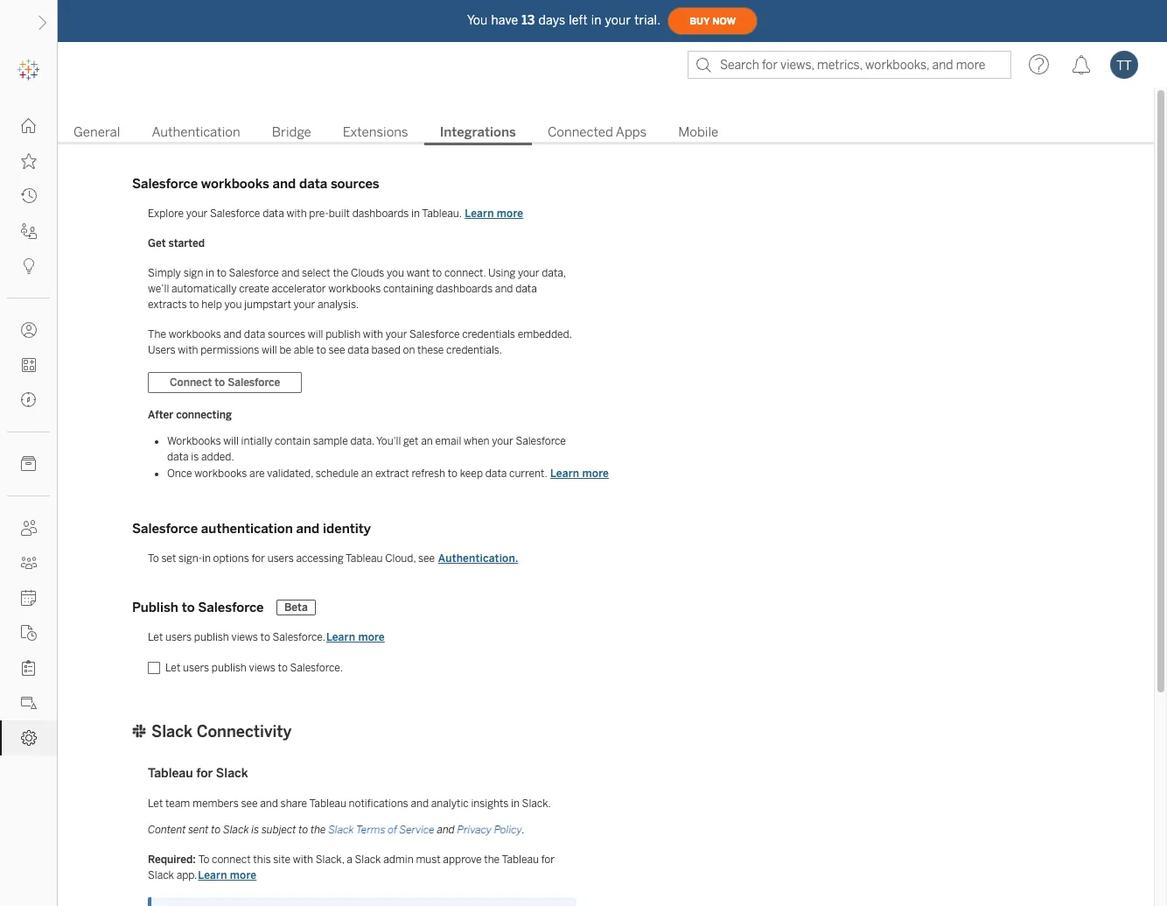 Task type: vqa. For each thing, say whether or not it's contained in the screenshot.
the let to the top
yes



Task type: locate. For each thing, give the bounding box(es) containing it.
get
[[148, 237, 166, 250]]

recommendations image
[[21, 258, 37, 274]]

0 vertical spatial views
[[232, 631, 258, 644]]

learn down connect
[[198, 869, 227, 882]]

navigation containing general
[[58, 119, 1155, 145]]

publish
[[326, 328, 361, 341], [194, 631, 229, 644], [212, 662, 247, 674]]

0 vertical spatial is
[[191, 451, 199, 463]]

approve
[[443, 854, 482, 866]]

learn more link down to set sign-in options for users accessing tableau cloud, see authentication.
[[326, 630, 386, 644]]

tableau up 'team'
[[148, 766, 193, 781]]

home image
[[21, 118, 37, 134]]

you
[[387, 267, 404, 279], [225, 299, 242, 311]]

salesforce inside simply sign in to salesforce and select the clouds you want to connect. using your data, we'll automatically create accelerator workbooks containing dashboards and data extracts to help you jumpstart your analysis.
[[229, 267, 279, 279]]

workbooks inside simply sign in to salesforce and select the clouds you want to connect. using your data, we'll automatically create accelerator workbooks containing dashboards and data extracts to help you jumpstart your analysis.
[[329, 283, 381, 295]]

required:
[[148, 854, 199, 866]]

to right subject
[[299, 824, 308, 836]]

0 horizontal spatial will
[[223, 435, 239, 447]]

in left tableau.
[[412, 208, 420, 220]]

data down salesforce workbooks and data sources
[[263, 208, 284, 220]]

an right the get
[[421, 435, 433, 447]]

data
[[299, 176, 328, 192], [263, 208, 284, 220], [516, 283, 537, 295], [244, 328, 266, 341], [348, 344, 369, 356], [167, 451, 189, 463], [486, 468, 507, 480]]

the for clouds
[[333, 267, 349, 279]]

to right connect
[[215, 376, 225, 389]]

you
[[467, 13, 488, 28]]

0 horizontal spatial you
[[225, 299, 242, 311]]

to inside the workbooks and data sources will publish with your salesforce credentials embedded. users with permissions will be able to see data based on these credentials.
[[317, 344, 326, 356]]

1 horizontal spatial dashboards
[[436, 283, 493, 295]]

salesforce inside button
[[228, 376, 280, 389]]

in right sign
[[206, 267, 214, 279]]

the
[[333, 267, 349, 279], [311, 824, 326, 836], [484, 854, 500, 866]]

0 vertical spatial see
[[329, 344, 345, 356]]

with right site
[[293, 854, 313, 866]]

buy now button
[[668, 7, 758, 35]]

0 vertical spatial an
[[421, 435, 433, 447]]

is down workbooks
[[191, 451, 199, 463]]

1 vertical spatial users
[[165, 631, 192, 644]]

salesforce up explore
[[132, 176, 198, 192]]

you up containing
[[387, 267, 404, 279]]

to left the keep
[[448, 468, 458, 480]]

learn more link down connect
[[197, 869, 258, 883]]

sources
[[331, 176, 380, 192], [268, 328, 306, 341]]

let for let users publish views to salesforce.
[[165, 662, 181, 674]]

cloud,
[[385, 552, 416, 565]]

1 vertical spatial dashboards
[[436, 283, 493, 295]]

with right users
[[178, 344, 198, 356]]

and
[[273, 176, 296, 192], [282, 267, 300, 279], [495, 283, 514, 295], [224, 328, 242, 341], [296, 521, 320, 537], [260, 798, 278, 810], [411, 798, 429, 810], [437, 824, 455, 836]]

slack right slack logo
[[151, 722, 193, 742]]

1 vertical spatial to
[[199, 854, 210, 866]]

navigation
[[58, 119, 1155, 145]]

the right approve
[[484, 854, 500, 866]]

2 horizontal spatial see
[[418, 552, 435, 565]]

sources inside the workbooks and data sources will publish with your salesforce credentials embedded. users with permissions will be able to see data based on these credentials.
[[268, 328, 306, 341]]

will up able
[[308, 328, 323, 341]]

users for let users publish views to salesforce. learn more
[[165, 631, 192, 644]]

0 horizontal spatial to
[[148, 552, 159, 565]]

sub-spaces tab list
[[58, 123, 1155, 145]]

with inside to connect this site with slack, a slack admin must approve the tableau for slack app.
[[293, 854, 313, 866]]

in right left
[[592, 13, 602, 28]]

will
[[308, 328, 323, 341], [262, 344, 277, 356], [223, 435, 239, 447]]

will inside workbooks will intially contain sample data. you'll get an email when your salesforce data is added. once workbooks are validated, schedule an extract refresh to keep data current. learn more
[[223, 435, 239, 447]]

workbooks down added.
[[195, 468, 247, 480]]

refresh
[[412, 468, 446, 480]]

1 horizontal spatial will
[[262, 344, 277, 356]]

notifications
[[349, 798, 409, 810]]

views down let users publish views to salesforce. learn more
[[249, 662, 276, 674]]

2 vertical spatial let
[[148, 798, 163, 810]]

permissions
[[201, 344, 259, 356]]

salesforce inside workbooks will intially contain sample data. you'll get an email when your salesforce data is added. once workbooks are validated, schedule an extract refresh to keep data current. learn more
[[516, 435, 566, 447]]

0 horizontal spatial an
[[361, 468, 373, 480]]

learn more link right the current.
[[550, 465, 610, 482]]

salesforce up these
[[410, 328, 460, 341]]

your up based
[[386, 328, 407, 341]]

sources for the workbooks and data sources will publish with your salesforce credentials embedded. users with permissions will be able to see data based on these credentials.
[[268, 328, 306, 341]]

1 vertical spatial the
[[311, 824, 326, 836]]

to left help at the top left of the page
[[189, 299, 199, 311]]

containing
[[384, 283, 434, 295]]

based
[[372, 344, 401, 356]]

salesforce. down the beta
[[273, 631, 326, 644]]

sign-
[[179, 552, 202, 565]]

.
[[522, 824, 525, 836]]

must
[[416, 854, 441, 866]]

1 vertical spatial salesforce.
[[290, 662, 343, 674]]

to for set
[[148, 552, 159, 565]]

0 vertical spatial to
[[148, 552, 159, 565]]

salesforce up the current.
[[516, 435, 566, 447]]

workbooks down authentication
[[201, 176, 269, 192]]

current.
[[510, 468, 547, 480]]

salesforce down salesforce workbooks and data sources
[[210, 208, 260, 220]]

2 vertical spatial will
[[223, 435, 239, 447]]

your right when
[[492, 435, 514, 447]]

publish down publish to salesforce
[[194, 631, 229, 644]]

your left trial. at the top right of the page
[[606, 13, 631, 28]]

your
[[606, 13, 631, 28], [186, 208, 208, 220], [518, 267, 540, 279], [294, 299, 315, 311], [386, 328, 407, 341], [492, 435, 514, 447]]

is
[[191, 451, 199, 463], [252, 824, 259, 836]]

0 horizontal spatial dashboards
[[353, 208, 409, 220]]

publish down analysis.
[[326, 328, 361, 341]]

1 horizontal spatial you
[[387, 267, 404, 279]]

tasks image
[[21, 660, 37, 676]]

your down "accelerator"
[[294, 299, 315, 311]]

views for let users publish views to salesforce. learn more
[[232, 631, 258, 644]]

app.
[[177, 869, 197, 882]]

workbooks down help at the top left of the page
[[169, 328, 221, 341]]

groups image
[[21, 555, 37, 571]]

apps
[[616, 124, 647, 140]]

in
[[592, 13, 602, 28], [412, 208, 420, 220], [206, 267, 214, 279], [202, 552, 211, 565], [511, 798, 520, 810]]

1 horizontal spatial the
[[333, 267, 349, 279]]

workbooks inside workbooks will intially contain sample data. you'll get an email when your salesforce data is added. once workbooks are validated, schedule an extract refresh to keep data current. learn more
[[195, 468, 247, 480]]

for
[[252, 552, 265, 565], [196, 766, 213, 781], [542, 854, 555, 866]]

users for let users publish views to salesforce.
[[183, 662, 209, 674]]

your left data,
[[518, 267, 540, 279]]

analytic
[[431, 798, 469, 810]]

to right want
[[433, 267, 442, 279]]

1 vertical spatial publish
[[194, 631, 229, 644]]

on
[[403, 344, 415, 356]]

the right select
[[333, 267, 349, 279]]

1 vertical spatial will
[[262, 344, 277, 356]]

explore image
[[21, 392, 37, 408]]

credentials
[[462, 328, 516, 341]]

0 vertical spatial for
[[252, 552, 265, 565]]

in left options
[[202, 552, 211, 565]]

options
[[213, 552, 249, 565]]

0 vertical spatial will
[[308, 328, 323, 341]]

1 horizontal spatial sources
[[331, 176, 380, 192]]

1 vertical spatial let
[[165, 662, 181, 674]]

the workbooks and data sources will publish with your salesforce credentials embedded. users with permissions will be able to see data based on these credentials.
[[148, 328, 572, 356]]

2 horizontal spatial the
[[484, 854, 500, 866]]

data right the keep
[[486, 468, 507, 480]]

1 horizontal spatial is
[[252, 824, 259, 836]]

13
[[522, 13, 535, 28]]

0 horizontal spatial the
[[311, 824, 326, 836]]

0 vertical spatial let
[[148, 631, 163, 644]]

automatically
[[172, 283, 237, 295]]

now
[[713, 15, 736, 27]]

added.
[[201, 451, 234, 463]]

sources for salesforce workbooks and data sources
[[331, 176, 380, 192]]

2 horizontal spatial for
[[542, 854, 555, 866]]

is left subject
[[252, 824, 259, 836]]

the inside simply sign in to salesforce and select the clouds you want to connect. using your data, we'll automatically create accelerator workbooks containing dashboards and data extracts to help you jumpstart your analysis.
[[333, 267, 349, 279]]

2 vertical spatial users
[[183, 662, 209, 674]]

recents image
[[21, 188, 37, 204]]

sources up be
[[268, 328, 306, 341]]

let for let users publish views to salesforce. learn more
[[148, 631, 163, 644]]

see right members
[[241, 798, 258, 810]]

is inside workbooks will intially contain sample data. you'll get an email when your salesforce data is added. once workbooks are validated, schedule an extract refresh to keep data current. learn more
[[191, 451, 199, 463]]

you right help at the top left of the page
[[225, 299, 242, 311]]

users
[[268, 552, 294, 565], [165, 631, 192, 644], [183, 662, 209, 674]]

slack.
[[522, 798, 551, 810]]

0 horizontal spatial is
[[191, 451, 199, 463]]

0 horizontal spatial sources
[[268, 328, 306, 341]]

this
[[253, 854, 271, 866]]

when
[[464, 435, 490, 447]]

0 vertical spatial sources
[[331, 176, 380, 192]]

see right 'cloud,'
[[418, 552, 435, 565]]

create
[[239, 283, 269, 295]]

see right able
[[329, 344, 345, 356]]

1 horizontal spatial an
[[421, 435, 433, 447]]

2 vertical spatial publish
[[212, 662, 247, 674]]

0 vertical spatial salesforce.
[[273, 631, 326, 644]]

see
[[329, 344, 345, 356], [418, 552, 435, 565], [241, 798, 258, 810]]

authentication.
[[438, 552, 519, 565]]

1 vertical spatial see
[[418, 552, 435, 565]]

data up 'permissions'
[[244, 328, 266, 341]]

learn more link right tableau.
[[464, 207, 525, 221]]

connect to salesforce
[[170, 376, 280, 389]]

to inside workbooks will intially contain sample data. you'll get an email when your salesforce data is added. once workbooks are validated, schedule an extract refresh to keep data current. learn more
[[448, 468, 458, 480]]

to left set
[[148, 552, 159, 565]]

salesforce. for let users publish views to salesforce. learn more
[[273, 631, 326, 644]]

bridge
[[272, 124, 312, 140]]

to inside connect to salesforce button
[[215, 376, 225, 389]]

validated,
[[267, 468, 313, 480]]

2 vertical spatial see
[[241, 798, 258, 810]]

jobs image
[[21, 625, 37, 641]]

0 vertical spatial publish
[[326, 328, 361, 341]]

connected
[[548, 124, 614, 140]]

1 horizontal spatial see
[[329, 344, 345, 356]]

salesforce up let users publish views to salesforce. learn more
[[198, 600, 264, 616]]

for up members
[[196, 766, 213, 781]]

data.
[[351, 435, 375, 447]]

let
[[148, 631, 163, 644], [165, 662, 181, 674], [148, 798, 163, 810]]

buy now
[[690, 15, 736, 27]]

connect.
[[445, 267, 486, 279]]

more
[[497, 208, 524, 220], [583, 468, 609, 480], [358, 631, 385, 644], [230, 869, 257, 882]]

and up "accelerator"
[[282, 267, 300, 279]]

dashboards right the built at the top of page
[[353, 208, 409, 220]]

1 vertical spatial for
[[196, 766, 213, 781]]

views up let users publish views to salesforce.
[[232, 631, 258, 644]]

slack terms of service link
[[328, 824, 435, 836]]

these
[[418, 344, 444, 356]]

1 horizontal spatial to
[[199, 854, 210, 866]]

your inside the workbooks and data sources will publish with your salesforce credentials embedded. users with permissions will be able to see data based on these credentials.
[[386, 328, 407, 341]]

help
[[202, 299, 222, 311]]

after
[[148, 409, 174, 421]]

2 vertical spatial for
[[542, 854, 555, 866]]

slack down let team members see and share tableau notifications and analytic insights in slack.
[[328, 824, 354, 836]]

salesforce up create
[[229, 267, 279, 279]]

to
[[217, 267, 227, 279], [433, 267, 442, 279], [189, 299, 199, 311], [317, 344, 326, 356], [215, 376, 225, 389], [448, 468, 458, 480], [182, 600, 195, 616], [261, 631, 270, 644], [278, 662, 288, 674], [211, 824, 221, 836], [299, 824, 308, 836]]

in inside simply sign in to salesforce and select the clouds you want to connect. using your data, we'll automatically create accelerator workbooks containing dashboards and data extracts to help you jumpstart your analysis.
[[206, 267, 214, 279]]

salesforce authentication and identity
[[132, 521, 371, 537]]

slack
[[151, 722, 193, 742], [216, 766, 248, 781], [223, 824, 249, 836], [328, 824, 354, 836], [355, 854, 381, 866], [148, 869, 174, 882]]

to right able
[[317, 344, 326, 356]]

sources up the built at the top of page
[[331, 176, 380, 192]]

salesforce down 'permissions'
[[228, 376, 280, 389]]

we'll
[[148, 283, 169, 295]]

and left share
[[260, 798, 278, 810]]

slack connectivity
[[151, 722, 292, 742]]

data down using
[[516, 283, 537, 295]]

learn right the current.
[[551, 468, 580, 480]]

2 vertical spatial the
[[484, 854, 500, 866]]

salesforce inside the workbooks and data sources will publish with your salesforce credentials embedded. users with permissions will be able to see data based on these credentials.
[[410, 328, 460, 341]]

salesforce. down let users publish views to salesforce. learn more
[[290, 662, 343, 674]]

to up automatically
[[217, 267, 227, 279]]

the up slack,
[[311, 824, 326, 836]]

1 vertical spatial views
[[249, 662, 276, 674]]

will left be
[[262, 344, 277, 356]]

connectivity
[[197, 722, 292, 742]]

to left connect
[[199, 854, 210, 866]]

to inside to connect this site with slack, a slack admin must approve the tableau for slack app.
[[199, 854, 210, 866]]

to right publish
[[182, 600, 195, 616]]

an left extract
[[361, 468, 373, 480]]

data up pre-
[[299, 176, 328, 192]]

dashboards down connect.
[[436, 283, 493, 295]]

get
[[404, 435, 419, 447]]

and up accessing
[[296, 521, 320, 537]]

for right options
[[252, 552, 265, 565]]

salesforce.
[[273, 631, 326, 644], [290, 662, 343, 674]]

0 vertical spatial the
[[333, 267, 349, 279]]

1 vertical spatial you
[[225, 299, 242, 311]]

and up service
[[411, 798, 429, 810]]

1 vertical spatial sources
[[268, 328, 306, 341]]

more inside workbooks will intially contain sample data. you'll get an email when your salesforce data is added. once workbooks are validated, schedule an extract refresh to keep data current. learn more
[[583, 468, 609, 480]]

with left pre-
[[287, 208, 307, 220]]

for down slack.
[[542, 854, 555, 866]]

identity
[[323, 521, 371, 537]]

workbooks down clouds
[[329, 283, 381, 295]]

tableau down . at the left of the page
[[502, 854, 539, 866]]

and up 'permissions'
[[224, 328, 242, 341]]

will up added.
[[223, 435, 239, 447]]

policy
[[494, 824, 522, 836]]

learn down to set sign-in options for users accessing tableau cloud, see authentication.
[[326, 631, 356, 644]]

accessing
[[296, 552, 344, 565]]

be
[[280, 344, 292, 356]]



Task type: describe. For each thing, give the bounding box(es) containing it.
0 vertical spatial dashboards
[[353, 208, 409, 220]]

contain
[[275, 435, 311, 447]]

users image
[[21, 520, 37, 536]]

publish for let users publish views to salesforce.
[[212, 662, 247, 674]]

tableau inside to connect this site with slack, a slack admin must approve the tableau for slack app.
[[502, 854, 539, 866]]

personal space image
[[21, 322, 37, 338]]

slack right a
[[355, 854, 381, 866]]

navigation panel element
[[0, 53, 57, 756]]

schedules image
[[21, 590, 37, 606]]

data up once
[[167, 451, 189, 463]]

analysis.
[[318, 299, 359, 311]]

favorites image
[[21, 153, 37, 169]]

your right explore
[[186, 208, 208, 220]]

using
[[489, 267, 516, 279]]

tableau down identity
[[346, 552, 383, 565]]

share
[[281, 798, 307, 810]]

publish for let users publish views to salesforce. learn more
[[194, 631, 229, 644]]

see inside the workbooks and data sources will publish with your salesforce credentials embedded. users with permissions will be able to see data based on these credentials.
[[329, 344, 345, 356]]

collections image
[[21, 357, 37, 373]]

started
[[169, 237, 205, 250]]

connect
[[170, 376, 212, 389]]

your inside workbooks will intially contain sample data. you'll get an email when your salesforce data is added. once workbooks are validated, schedule an extract refresh to keep data current. learn more
[[492, 435, 514, 447]]

dashboards inside simply sign in to salesforce and select the clouds you want to connect. using your data, we'll automatically create accelerator workbooks containing dashboards and data extracts to help you jumpstart your analysis.
[[436, 283, 493, 295]]

workbooks inside the workbooks and data sources will publish with your salesforce credentials embedded. users with permissions will be able to see data based on these credentials.
[[169, 328, 221, 341]]

admin
[[384, 854, 414, 866]]

let users publish views to salesforce. learn more
[[148, 631, 385, 644]]

sent
[[188, 824, 209, 836]]

Search for views, metrics, workbooks, and more text field
[[688, 51, 1012, 79]]

pre-
[[309, 208, 329, 220]]

views for let users publish views to salesforce.
[[249, 662, 276, 674]]

tableau.
[[422, 208, 462, 220]]

you'll
[[377, 435, 401, 447]]

authentication. link
[[438, 552, 520, 566]]

credentials.
[[447, 344, 503, 356]]

and down analytic
[[437, 824, 455, 836]]

team
[[165, 798, 190, 810]]

salesforce. for let users publish views to salesforce.
[[290, 662, 343, 674]]

select
[[302, 267, 331, 279]]

site status image
[[21, 695, 37, 711]]

publish
[[132, 600, 179, 616]]

service
[[400, 824, 435, 836]]

the
[[148, 328, 166, 341]]

keep
[[460, 468, 483, 480]]

for inside to connect this site with slack, a slack admin must approve the tableau for slack app.
[[542, 854, 555, 866]]

0 vertical spatial you
[[387, 267, 404, 279]]

0 horizontal spatial for
[[196, 766, 213, 781]]

tableau for slack
[[148, 766, 248, 781]]

shared with me image
[[21, 223, 37, 239]]

general
[[74, 124, 120, 140]]

to connect this site with slack, a slack admin must approve the tableau for slack app.
[[148, 854, 555, 882]]

terms
[[356, 824, 386, 836]]

site
[[273, 854, 291, 866]]

and inside the workbooks and data sources will publish with your salesforce credentials embedded. users with permissions will be able to see data based on these credentials.
[[224, 328, 242, 341]]

main navigation. press the up and down arrow keys to access links. element
[[0, 109, 57, 756]]

jumpstart
[[244, 299, 291, 311]]

after connecting
[[148, 409, 232, 421]]

embedded.
[[518, 328, 572, 341]]

data left based
[[348, 344, 369, 356]]

slack connectivity main content
[[58, 88, 1155, 906]]

connecting
[[176, 409, 232, 421]]

1 horizontal spatial for
[[252, 552, 265, 565]]

to for connect
[[199, 854, 210, 866]]

let for let team members see and share tableau notifications and analytic insights in slack.
[[148, 798, 163, 810]]

content sent to slack is subject to the slack terms of service and privacy policy .
[[148, 824, 525, 836]]

to right sent
[[211, 824, 221, 836]]

subject
[[262, 824, 296, 836]]

publish inside the workbooks and data sources will publish with your salesforce credentials embedded. users with permissions will be able to see data based on these credentials.
[[326, 328, 361, 341]]

1 vertical spatial is
[[252, 824, 259, 836]]

simply sign in to salesforce and select the clouds you want to connect. using your data, we'll automatically create accelerator workbooks containing dashboards and data extracts to help you jumpstart your analysis.
[[148, 267, 566, 311]]

the for slack
[[311, 824, 326, 836]]

members
[[193, 798, 239, 810]]

slack,
[[316, 854, 345, 866]]

days
[[539, 13, 566, 28]]

get started
[[148, 237, 205, 250]]

and down using
[[495, 283, 514, 295]]

able
[[294, 344, 314, 356]]

2 horizontal spatial will
[[308, 328, 323, 341]]

let team members see and share tableau notifications and analytic insights in slack.
[[148, 798, 551, 810]]

left
[[569, 13, 588, 28]]

the inside to connect this site with slack, a slack admin must approve the tableau for slack app.
[[484, 854, 500, 866]]

publish to salesforce
[[132, 600, 264, 616]]

want
[[407, 267, 430, 279]]

simply
[[148, 267, 181, 279]]

have
[[492, 13, 519, 28]]

to down let users publish views to salesforce. learn more
[[278, 662, 288, 674]]

insights
[[471, 798, 509, 810]]

tableau up the content sent to slack is subject to the slack terms of service and privacy policy .
[[309, 798, 347, 810]]

learn right tableau.
[[465, 208, 494, 220]]

trial.
[[635, 13, 661, 28]]

slack up members
[[216, 766, 248, 781]]

explore your salesforce data with pre-built dashboards in tableau. learn more
[[148, 208, 524, 220]]

accelerator
[[272, 283, 326, 295]]

in left slack.
[[511, 798, 520, 810]]

workbooks will intially contain sample data. you'll get an email when your salesforce data is added. once workbooks are validated, schedule an extract refresh to keep data current. learn more
[[167, 435, 609, 480]]

explore
[[148, 208, 184, 220]]

of
[[388, 824, 397, 836]]

extensions
[[343, 124, 409, 140]]

data inside simply sign in to salesforce and select the clouds you want to connect. using your data, we'll automatically create accelerator workbooks containing dashboards and data extracts to help you jumpstart your analysis.
[[516, 283, 537, 295]]

beta
[[285, 602, 308, 614]]

slack up connect
[[223, 824, 249, 836]]

to up let users publish views to salesforce.
[[261, 631, 270, 644]]

and down bridge
[[273, 176, 296, 192]]

sign
[[184, 267, 203, 279]]

slack down required:
[[148, 869, 174, 882]]

with up based
[[363, 328, 384, 341]]

integrations
[[440, 124, 517, 140]]

clouds
[[351, 267, 385, 279]]

settings image
[[21, 730, 37, 746]]

extract
[[376, 468, 409, 480]]

users
[[148, 344, 176, 356]]

data,
[[542, 267, 566, 279]]

set
[[161, 552, 176, 565]]

connected apps
[[548, 124, 647, 140]]

1 vertical spatial an
[[361, 468, 373, 480]]

learn more
[[198, 869, 257, 882]]

content
[[148, 824, 186, 836]]

salesforce up set
[[132, 521, 198, 537]]

slack logo image
[[132, 724, 146, 738]]

0 horizontal spatial see
[[241, 798, 258, 810]]

extracts
[[148, 299, 187, 311]]

sample
[[313, 435, 348, 447]]

intially
[[241, 435, 273, 447]]

once
[[167, 468, 192, 480]]

privacy
[[458, 824, 492, 836]]

authentication
[[201, 521, 293, 537]]

learn inside workbooks will intially contain sample data. you'll get an email when your salesforce data is added. once workbooks are validated, schedule an extract refresh to keep data current. learn more
[[551, 468, 580, 480]]

buy
[[690, 15, 710, 27]]

0 vertical spatial users
[[268, 552, 294, 565]]

external assets image
[[21, 456, 37, 472]]



